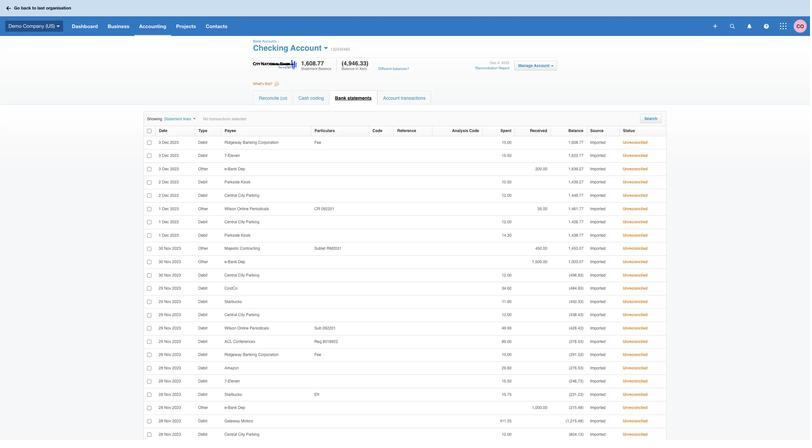 Task type: locate. For each thing, give the bounding box(es) containing it.
last
[[37, 5, 45, 11]]

10 imported from the top
[[591, 260, 606, 264]]

29 inside reconcile ( 29 )
[[282, 97, 286, 101]]

0 vertical spatial wilson online periodicals
[[225, 207, 269, 211]]

statement inside 1,608.77 statement balance
[[301, 67, 318, 71]]

imported right "(291.53)"
[[591, 353, 606, 357]]

2 parkside kiosk from the top
[[225, 233, 251, 238]]

15.00 down spent
[[502, 140, 512, 145]]

16 imported from the top
[[591, 339, 606, 344]]

1 horizontal spatial transactions
[[401, 96, 426, 101]]

12.00 down 10.50
[[502, 193, 512, 198]]

nov for (438.43)
[[164, 313, 171, 317]]

1 vertical spatial wilson online periodicals
[[225, 326, 269, 331]]

1 vertical spatial 092201
[[323, 326, 336, 331]]

2023 for (276.53)
[[172, 366, 181, 371]]

0 vertical spatial ridgeway banking corporation
[[225, 140, 279, 145]]

bank statements
[[335, 96, 372, 101]]

18 unreconciled from the top
[[623, 366, 648, 371]]

imported for 1,453.07
[[591, 247, 606, 251]]

1 central from the top
[[225, 193, 237, 198]]

14 imported from the top
[[591, 313, 606, 317]]

1 vertical spatial parkside kiosk
[[225, 233, 251, 238]]

accounts
[[262, 39, 277, 44]]

motors
[[241, 419, 253, 424]]

2 vertical spatial 3
[[159, 167, 161, 171]]

banking down selected
[[243, 140, 257, 145]]

1 vertical spatial 1 dec 2023
[[159, 220, 179, 225]]

0 vertical spatial dep
[[238, 167, 245, 171]]

0 vertical spatial parkside kiosk
[[225, 180, 251, 185]]

7- for 3 dec 2023
[[225, 154, 228, 158]]

1 city from the top
[[238, 193, 245, 198]]

debit for (376.53)
[[198, 339, 208, 344]]

1 horizontal spatial 1,608.77
[[569, 140, 584, 145]]

1 horizontal spatial statement
[[301, 67, 318, 71]]

0 vertical spatial 7-
[[225, 154, 228, 158]]

0 vertical spatial e-bank dep
[[225, 167, 245, 171]]

svg image inside demo company (us) popup button
[[57, 25, 60, 27]]

7 unreconciled from the top
[[623, 220, 648, 225]]

16 debit from the top
[[198, 393, 208, 397]]

no transactions selected
[[203, 117, 246, 121]]

e-bank dep for 28 nov 2023
[[225, 406, 245, 410]]

wilson online periodicals for other
[[225, 207, 269, 211]]

5 28 from the top
[[159, 406, 163, 410]]

dep for 30 nov 2023
[[238, 260, 245, 264]]

1 vertical spatial parkside
[[225, 233, 240, 238]]

imported right (804.13)
[[591, 432, 606, 437]]

0 horizontal spatial account
[[291, 44, 322, 53]]

imported for 1,438.77
[[591, 233, 606, 238]]

1 vertical spatial 15.00
[[502, 353, 512, 357]]

bank accounts link
[[253, 39, 277, 44]]

1 12.00 from the top
[[502, 193, 512, 198]]

central city parking for 28 nov 2023
[[225, 432, 260, 437]]

29.80
[[502, 366, 512, 371]]

xero
[[360, 67, 367, 71]]

1 vertical spatial ridgeway banking corporation
[[225, 353, 279, 357]]

4 other from the top
[[198, 260, 208, 264]]

1,453.07
[[569, 247, 584, 251]]

2023 for (438.43)
[[172, 313, 181, 317]]

2023 for (426.43)
[[172, 326, 181, 331]]

1 vertical spatial 2
[[159, 193, 161, 198]]

analysis code
[[452, 129, 480, 133]]

1 vertical spatial starbucks
[[225, 393, 242, 397]]

7-eleven down amazon
[[225, 379, 240, 384]]

3 other from the top
[[198, 247, 208, 251]]

2 dec 2023
[[159, 180, 179, 185], [159, 193, 179, 198]]

1 vertical spatial account
[[534, 63, 550, 68]]

3 for ridgeway banking corporation
[[159, 140, 161, 145]]

2 e- from the top
[[225, 260, 228, 264]]

1 other from the top
[[198, 167, 208, 171]]

other for 450.00
[[198, 247, 208, 251]]

10 unreconciled from the top
[[623, 260, 648, 264]]

banner containing co
[[0, 0, 811, 36]]

12 debit from the top
[[198, 339, 208, 344]]

12.00 up 34.60 in the bottom right of the page
[[502, 273, 512, 278]]

imported right 1,449.77
[[591, 193, 606, 198]]

1 starbucks from the top
[[225, 300, 242, 304]]

1 banking from the top
[[243, 140, 257, 145]]

account up 1,608.77 statement balance
[[291, 44, 322, 53]]

3 imported from the top
[[591, 167, 606, 171]]

2 unreconciled from the top
[[623, 154, 648, 158]]

1 parking from the top
[[246, 193, 260, 198]]

central for 30 nov 2023
[[225, 273, 237, 278]]

central for 1 dec 2023
[[225, 220, 237, 225]]

12.00 down 411.35
[[502, 432, 512, 437]]

debit for 1,438.77
[[198, 233, 208, 238]]

1 horizontal spatial account
[[383, 96, 400, 101]]

imported right '1,438.77'
[[591, 233, 606, 238]]

different balances?
[[379, 67, 410, 71]]

bank accounts ›
[[253, 39, 280, 44]]

corporation
[[258, 140, 279, 145], [258, 353, 279, 357]]

1 vertical spatial 1
[[159, 220, 161, 225]]

nov for (231.23)
[[164, 393, 171, 397]]

4 central city parking from the top
[[225, 313, 260, 317]]

0 vertical spatial 30
[[159, 247, 163, 251]]

imported right (231.23)
[[591, 393, 606, 397]]

7 debit from the top
[[198, 273, 208, 278]]

acl conferences
[[225, 339, 256, 344]]

11 nov from the top
[[164, 379, 171, 384]]

1 code from the left
[[373, 129, 383, 133]]

cr 092201
[[315, 207, 335, 211]]

0 vertical spatial parkside
[[225, 180, 240, 185]]

15 unreconciled from the top
[[623, 326, 648, 331]]

imported right (426.43)
[[591, 326, 606, 331]]

None checkbox
[[147, 141, 151, 145], [147, 181, 151, 185], [147, 194, 151, 198], [147, 234, 151, 238], [147, 247, 151, 251], [147, 273, 151, 278], [147, 287, 151, 291], [147, 313, 151, 318], [147, 327, 151, 331], [147, 366, 151, 371], [147, 141, 151, 145], [147, 181, 151, 185], [147, 194, 151, 198], [147, 234, 151, 238], [147, 247, 151, 251], [147, 273, 151, 278], [147, 287, 151, 291], [147, 313, 151, 318], [147, 327, 151, 331], [147, 366, 151, 371]]

type
[[199, 129, 207, 133]]

imported for 1,461.77
[[591, 207, 606, 211]]

1 vertical spatial periodicals
[[250, 326, 269, 331]]

unreconciled for (438.43)
[[623, 313, 648, 317]]

ridgeway
[[225, 140, 242, 145], [225, 353, 242, 357]]

3 unreconciled from the top
[[623, 167, 648, 171]]

1 vertical spatial 7-
[[225, 379, 228, 384]]

2 parkside from the top
[[225, 233, 240, 238]]

received
[[530, 129, 548, 133]]

spent
[[501, 129, 512, 133]]

what's this?
[[253, 81, 272, 86]]

imported for 1,439.27
[[591, 180, 606, 185]]

3 28 nov 2023 from the top
[[159, 379, 181, 384]]

None checkbox
[[147, 129, 151, 133], [147, 154, 151, 158], [147, 167, 151, 171], [147, 207, 151, 211], [147, 220, 151, 225], [147, 260, 151, 264], [147, 300, 151, 304], [147, 340, 151, 344], [147, 353, 151, 357], [147, 380, 151, 384], [147, 393, 151, 397], [147, 406, 151, 411], [147, 420, 151, 424], [147, 433, 151, 437], [147, 129, 151, 133], [147, 154, 151, 158], [147, 167, 151, 171], [147, 207, 151, 211], [147, 220, 151, 225], [147, 260, 151, 264], [147, 300, 151, 304], [147, 340, 151, 344], [147, 353, 151, 357], [147, 380, 151, 384], [147, 393, 151, 397], [147, 406, 151, 411], [147, 420, 151, 424], [147, 433, 151, 437]]

0 vertical spatial statement
[[301, 67, 318, 71]]

1 horizontal spatial code
[[470, 129, 480, 133]]

5 12.00 from the top
[[502, 432, 512, 437]]

city
[[238, 193, 245, 198], [238, 220, 245, 225], [238, 273, 245, 278], [238, 313, 245, 317], [238, 432, 245, 437]]

imported right '1,453.07'
[[591, 247, 606, 251]]

manage account
[[519, 63, 550, 68]]

ridgeway up amazon
[[225, 353, 242, 357]]

1 horizontal spatial svg image
[[748, 24, 752, 29]]

fee down reg
[[315, 353, 321, 357]]

15 debit from the top
[[198, 379, 208, 384]]

central
[[225, 193, 237, 198], [225, 220, 237, 225], [225, 273, 237, 278], [225, 313, 237, 317], [225, 432, 237, 437]]

7- down amazon
[[225, 379, 228, 384]]

co button
[[794, 16, 811, 36]]

15.50 down spent
[[502, 154, 512, 158]]

ridgeway banking corporation down conferences
[[225, 353, 279, 357]]

transactions right the no
[[210, 117, 231, 121]]

17 unreconciled from the top
[[623, 353, 648, 357]]

0 vertical spatial 1 dec 2023
[[159, 207, 179, 211]]

12.00 up the '14.30'
[[502, 220, 512, 225]]

29 nov 2023 for acl
[[159, 339, 181, 344]]

0 horizontal spatial 1,608.77
[[301, 60, 324, 67]]

0 vertical spatial account
[[291, 44, 322, 53]]

2 vertical spatial dep
[[238, 406, 245, 410]]

1 vertical spatial 1,608.77
[[569, 140, 584, 145]]

demo
[[9, 23, 22, 29]]

corporation for 28 nov 2023
[[258, 353, 279, 357]]

debit for (276.53)
[[198, 366, 208, 371]]

svg image
[[6, 6, 11, 10], [748, 24, 752, 29], [765, 24, 769, 29]]

periodicals for debit
[[250, 326, 269, 331]]

different
[[379, 67, 392, 71]]

0 vertical spatial 7-eleven
[[225, 154, 240, 158]]

4,
[[498, 61, 501, 65]]

banking for 28 nov 2023
[[243, 353, 257, 357]]

2 vertical spatial 30
[[159, 273, 163, 278]]

2023
[[502, 61, 510, 65], [170, 140, 179, 145], [170, 154, 179, 158], [170, 167, 179, 171], [170, 180, 179, 185], [170, 193, 179, 198], [170, 207, 179, 211], [170, 220, 179, 225], [170, 233, 179, 238], [172, 247, 181, 251], [172, 260, 181, 264], [172, 273, 181, 278], [172, 286, 181, 291], [172, 300, 181, 304], [172, 313, 181, 317], [172, 326, 181, 331], [172, 339, 181, 344], [172, 353, 181, 357], [172, 366, 181, 371], [172, 379, 181, 384], [172, 393, 181, 397], [172, 406, 181, 410], [172, 419, 181, 424], [172, 432, 181, 437]]

1 vertical spatial transactions
[[210, 117, 231, 121]]

1 corporation from the top
[[258, 140, 279, 145]]

eft
[[315, 393, 320, 397]]

search
[[645, 116, 658, 121]]

1 debit from the top
[[198, 140, 208, 145]]

imported right 1,623.77
[[591, 154, 606, 158]]

2 vertical spatial e-bank dep
[[225, 406, 245, 410]]

13 nov from the top
[[164, 406, 171, 410]]

10 debit from the top
[[198, 313, 208, 317]]

transactions down 'balances?'
[[401, 96, 426, 101]]

2 vertical spatial e-
[[225, 406, 228, 410]]

starbucks up gateway
[[225, 393, 242, 397]]

15.50 for (246.73)
[[502, 379, 512, 384]]

debit for (438.43)
[[198, 313, 208, 317]]

imported for (291.53)
[[591, 353, 606, 357]]

nov for (246.73)
[[164, 379, 171, 384]]

imported down source at top right
[[591, 140, 606, 145]]

29 for wilson online periodicals
[[159, 326, 163, 331]]

ridgeway banking corporation
[[225, 140, 279, 145], [225, 353, 279, 357]]

7 28 nov 2023 from the top
[[159, 432, 181, 437]]

0 vertical spatial ridgeway
[[225, 140, 242, 145]]

2 eleven from the top
[[228, 379, 240, 384]]

unreconciled
[[623, 140, 648, 145], [623, 154, 648, 158], [623, 167, 648, 171], [623, 180, 648, 185], [623, 193, 648, 198], [623, 207, 648, 211], [623, 220, 648, 225], [623, 233, 648, 238], [623, 247, 648, 251], [623, 260, 648, 264], [623, 273, 648, 278], [623, 286, 648, 291], [623, 300, 648, 304], [623, 313, 648, 317], [623, 326, 648, 331], [623, 339, 648, 344], [623, 353, 648, 357], [623, 366, 648, 371], [623, 379, 648, 384], [623, 393, 648, 397], [623, 406, 648, 410], [623, 419, 648, 424], [623, 432, 648, 437]]

9 nov from the top
[[164, 353, 171, 357]]

5 debit from the top
[[198, 220, 208, 225]]

15.00 up 29.80
[[502, 353, 512, 357]]

1 vertical spatial statement
[[164, 117, 182, 121]]

reg 8018922
[[315, 339, 338, 344]]

15.00
[[502, 140, 512, 145], [502, 353, 512, 357]]

12.00 up 49.90
[[502, 313, 512, 317]]

parkside kiosk
[[225, 180, 251, 185], [225, 233, 251, 238]]

3 central city parking from the top
[[225, 273, 260, 278]]

bank
[[253, 39, 261, 44], [335, 96, 347, 101], [228, 167, 237, 171], [228, 260, 237, 264], [228, 406, 237, 410]]

2023 for (496.93)
[[172, 273, 181, 278]]

starbucks for 29 nov 2023
[[225, 300, 242, 304]]

1 vertical spatial 2 dec 2023
[[159, 193, 179, 198]]

3 for e-bank dep
[[159, 167, 161, 171]]

debit
[[198, 140, 208, 145], [198, 154, 208, 158], [198, 180, 208, 185], [198, 193, 208, 198], [198, 220, 208, 225], [198, 233, 208, 238], [198, 273, 208, 278], [198, 286, 208, 291], [198, 300, 208, 304], [198, 313, 208, 317], [198, 326, 208, 331], [198, 339, 208, 344], [198, 353, 208, 357], [198, 366, 208, 371], [198, 379, 208, 384], [198, 393, 208, 397], [198, 419, 208, 424], [198, 432, 208, 437]]

2023 for 1,623.77
[[170, 154, 179, 158]]

debit for (426.43)
[[198, 326, 208, 331]]

1 wilson online periodicals from the top
[[225, 207, 269, 211]]

0 vertical spatial online
[[238, 207, 249, 211]]

3 3 dec 2023 from the top
[[159, 167, 179, 171]]

1 vertical spatial ridgeway
[[225, 353, 242, 357]]

29 for starbucks
[[159, 300, 163, 304]]

1,608.77 inside 1,608.77 statement balance
[[301, 60, 324, 67]]

1 vertical spatial 30 nov 2023
[[159, 260, 181, 264]]

16 unreconciled from the top
[[623, 339, 648, 344]]

2 vertical spatial 1
[[159, 233, 161, 238]]

statement left the lines
[[164, 117, 182, 121]]

6 28 from the top
[[159, 419, 163, 424]]

imported for 1,003.07
[[591, 260, 606, 264]]

0 vertical spatial 2
[[159, 180, 161, 185]]

8 imported from the top
[[591, 233, 606, 238]]

4 nov from the top
[[164, 286, 171, 291]]

parking for 2 dec 2023
[[246, 193, 260, 198]]

1 online from the top
[[238, 207, 249, 211]]

(246.73)
[[570, 379, 584, 384]]

nov for (376.53)
[[164, 339, 171, 344]]

12 nov from the top
[[164, 393, 171, 397]]

bank for 3 dec 2023
[[228, 167, 237, 171]]

imported right the (1,215.48)
[[591, 419, 606, 424]]

4 imported from the top
[[591, 180, 606, 185]]

unreconciled for (450.33)
[[623, 300, 648, 304]]

1 central city parking from the top
[[225, 193, 260, 198]]

2 central from the top
[[225, 220, 237, 225]]

30
[[159, 247, 163, 251], [159, 260, 163, 264], [159, 273, 163, 278]]

transactions
[[401, 96, 426, 101], [210, 117, 231, 121]]

0 vertical spatial fee
[[315, 140, 321, 145]]

0 vertical spatial 15.50
[[502, 154, 512, 158]]

2 horizontal spatial svg image
[[765, 24, 769, 29]]

4 city from the top
[[238, 313, 245, 317]]

transactions inside account transactions link
[[401, 96, 426, 101]]

1 15.00 from the top
[[502, 140, 512, 145]]

0 vertical spatial eleven
[[228, 154, 240, 158]]

nov for (426.43)
[[164, 326, 171, 331]]

imported right (438.43)
[[591, 313, 606, 317]]

imported right 1,426.77 in the right of the page
[[591, 220, 606, 225]]

0 horizontal spatial code
[[373, 129, 383, 133]]

statement up cash coding link
[[301, 67, 318, 71]]

2 horizontal spatial account
[[534, 63, 550, 68]]

0 vertical spatial transactions
[[401, 96, 426, 101]]

1 vertical spatial 3
[[159, 154, 161, 158]]

unreconciled for 1,426.77
[[623, 220, 648, 225]]

2 parking from the top
[[246, 220, 260, 225]]

2 vertical spatial 3 dec 2023
[[159, 167, 179, 171]]

2 online from the top
[[238, 326, 249, 331]]

costco
[[225, 286, 238, 291]]

1 vertical spatial 3 dec 2023
[[159, 154, 179, 158]]

go back to last organisation link
[[4, 2, 75, 14]]

online for debit
[[238, 326, 249, 331]]

28
[[159, 353, 163, 357], [159, 366, 163, 371], [159, 379, 163, 384], [159, 393, 163, 397], [159, 406, 163, 410], [159, 419, 163, 424], [159, 432, 163, 437]]

85.00
[[502, 339, 512, 344]]

debit for 1,608.77
[[198, 140, 208, 145]]

imported right (484.93)
[[591, 286, 606, 291]]

svg image
[[781, 23, 787, 29], [730, 24, 735, 29], [714, 24, 718, 28], [57, 25, 60, 27]]

imported for 1,639.27
[[591, 167, 606, 171]]

1 vertical spatial wilson
[[225, 326, 236, 331]]

0 vertical spatial starbucks
[[225, 300, 242, 304]]

(376.53)
[[570, 339, 584, 344]]

29 for acl conferences
[[159, 339, 163, 344]]

e-bank dep for 30 nov 2023
[[225, 260, 245, 264]]

3 3 from the top
[[159, 167, 161, 171]]

imported right (246.73)
[[591, 379, 606, 384]]

1 vertical spatial online
[[238, 326, 249, 331]]

7-eleven down payee
[[225, 154, 240, 158]]

0 vertical spatial 092201
[[321, 207, 335, 211]]

11 imported from the top
[[591, 273, 606, 278]]

central city parking for 2 dec 2023
[[225, 193, 260, 198]]

1 vertical spatial fee
[[315, 353, 321, 357]]

3 1 from the top
[[159, 233, 161, 238]]

4 unreconciled from the top
[[623, 180, 648, 185]]

3 29 nov 2023 from the top
[[159, 313, 181, 317]]

1 vertical spatial e-
[[225, 260, 228, 264]]

35.00
[[538, 207, 548, 211]]

2023 for 1,449.77
[[170, 193, 179, 198]]

imported right '1,439.27'
[[591, 180, 606, 185]]

dep for 3 dec 2023
[[238, 167, 245, 171]]

contacts
[[206, 23, 228, 29]]

2 7- from the top
[[225, 379, 228, 384]]

1 30 from the top
[[159, 247, 163, 251]]

2023 for (291.53)
[[172, 353, 181, 357]]

0 vertical spatial 30 nov 2023
[[159, 247, 181, 251]]

balance left in
[[342, 67, 355, 71]]

kiosk for 1 dec 2023
[[241, 233, 251, 238]]

(438.43)
[[570, 313, 584, 317]]

1,608.77 down checking account
[[301, 60, 324, 67]]

2 ridgeway from the top
[[225, 353, 242, 357]]

imported right '1,003.07'
[[591, 260, 606, 264]]

2 1 dec 2023 from the top
[[159, 220, 179, 225]]

balance inside the (4,946.33) balance in xero
[[342, 67, 355, 71]]

imported right 1,461.77
[[591, 207, 606, 211]]

092201 right sub
[[323, 326, 336, 331]]

0 horizontal spatial balance
[[319, 67, 332, 71]]

0 vertical spatial wilson
[[225, 207, 236, 211]]

central for 28 nov 2023
[[225, 432, 237, 437]]

2 30 nov 2023 from the top
[[159, 260, 181, 264]]

fee down particulars
[[315, 140, 321, 145]]

debit for (1,215.48)
[[198, 419, 208, 424]]

central city parking
[[225, 193, 260, 198], [225, 220, 260, 225], [225, 273, 260, 278], [225, 313, 260, 317], [225, 432, 260, 437]]

code right analysis
[[470, 129, 480, 133]]

9 unreconciled from the top
[[623, 247, 648, 251]]

banner
[[0, 0, 811, 36]]

e- for 30 nov 2023
[[225, 260, 228, 264]]

12.00 for (804.13)
[[502, 432, 512, 437]]

›
[[278, 39, 279, 44]]

ridgeway down payee
[[225, 140, 242, 145]]

statements
[[348, 96, 372, 101]]

1 fee from the top
[[315, 140, 321, 145]]

13 unreconciled from the top
[[623, 300, 648, 304]]

0 horizontal spatial svg image
[[6, 6, 11, 10]]

nov for (215.48)
[[164, 406, 171, 410]]

29 for costco
[[159, 286, 163, 291]]

city for 2 dec 2023
[[238, 193, 245, 198]]

3 parking from the top
[[246, 273, 260, 278]]

15.50 up the 15.75
[[502, 379, 512, 384]]

2 15.50 from the top
[[502, 379, 512, 384]]

balance inside 1,608.77 statement balance
[[319, 67, 332, 71]]

eleven down amazon
[[228, 379, 240, 384]]

1,608.77 up 1,623.77
[[569, 140, 584, 145]]

1 vertical spatial 15.50
[[502, 379, 512, 384]]

1,623.77
[[569, 154, 584, 158]]

unreconciled for 1,461.77
[[623, 207, 648, 211]]

28 nov 2023
[[159, 353, 181, 357], [159, 366, 181, 371], [159, 379, 181, 384], [159, 393, 181, 397], [159, 406, 181, 410], [159, 419, 181, 424], [159, 432, 181, 437]]

debit for (231.23)
[[198, 393, 208, 397]]

2 3 from the top
[[159, 154, 161, 158]]

demo company (us) button
[[0, 16, 67, 36]]

gateway motors
[[225, 419, 253, 424]]

nov for 1,453.07
[[164, 247, 171, 251]]

8 debit from the top
[[198, 286, 208, 291]]

back
[[21, 5, 31, 11]]

9 debit from the top
[[198, 300, 208, 304]]

imported right (496.93)
[[591, 273, 606, 278]]

0 vertical spatial e-
[[225, 167, 228, 171]]

1 vertical spatial eleven
[[228, 379, 240, 384]]

account right manage
[[534, 63, 550, 68]]

4 debit from the top
[[198, 193, 208, 198]]

0 horizontal spatial transactions
[[210, 117, 231, 121]]

dec for 1,449.77
[[162, 193, 169, 198]]

imported
[[591, 140, 606, 145], [591, 154, 606, 158], [591, 167, 606, 171], [591, 180, 606, 185], [591, 193, 606, 198], [591, 207, 606, 211], [591, 220, 606, 225], [591, 233, 606, 238], [591, 247, 606, 251], [591, 260, 606, 264], [591, 273, 606, 278], [591, 286, 606, 291], [591, 300, 606, 304], [591, 313, 606, 317], [591, 326, 606, 331], [591, 339, 606, 344], [591, 353, 606, 357], [591, 366, 606, 371], [591, 379, 606, 384], [591, 393, 606, 397], [591, 406, 606, 410], [591, 419, 606, 424], [591, 432, 606, 437]]

imported right (376.53)
[[591, 339, 606, 344]]

banking down conferences
[[243, 353, 257, 357]]

accounting button
[[134, 16, 171, 36]]

5 other from the top
[[198, 406, 208, 410]]

ridgeway banking corporation down payee
[[225, 140, 279, 145]]

092201 right 'cr'
[[321, 207, 335, 211]]

1,426.77
[[569, 220, 584, 225]]

unreconciled for (496.93)
[[623, 273, 648, 278]]

0 vertical spatial 1,608.77
[[301, 60, 324, 67]]

wilson online periodicals for debit
[[225, 326, 269, 331]]

1 ridgeway from the top
[[225, 140, 242, 145]]

balance down 132435465
[[319, 67, 332, 71]]

1 vertical spatial 7-eleven
[[225, 379, 240, 384]]

19 unreconciled from the top
[[623, 379, 648, 384]]

0 vertical spatial kiosk
[[241, 180, 251, 185]]

22 imported from the top
[[591, 419, 606, 424]]

4 central from the top
[[225, 313, 237, 317]]

2 wilson online periodicals from the top
[[225, 326, 269, 331]]

2 vertical spatial 30 nov 2023
[[159, 273, 181, 278]]

imported right (276.53)
[[591, 366, 606, 371]]

this?
[[265, 81, 272, 86]]

imported for 1,426.77
[[591, 220, 606, 225]]

1 28 nov 2023 from the top
[[159, 353, 181, 357]]

49.90
[[502, 326, 512, 331]]

18 imported from the top
[[591, 366, 606, 371]]

unreconciled for 1,439.27
[[623, 180, 648, 185]]

1 vertical spatial dep
[[238, 260, 245, 264]]

9 imported from the top
[[591, 247, 606, 251]]

1,439.27
[[569, 180, 584, 185]]

0 vertical spatial 3
[[159, 140, 161, 145]]

7- down payee
[[225, 154, 228, 158]]

1,438.77
[[569, 233, 584, 238]]

parkside for 2 dec 2023
[[225, 180, 240, 185]]

account transactions
[[383, 96, 426, 101]]

cash
[[299, 96, 309, 101]]

checking
[[253, 44, 289, 53]]

15.50 for 1,623.77
[[502, 154, 512, 158]]

starbucks down costco
[[225, 300, 242, 304]]

132435465
[[331, 47, 350, 52]]

1 vertical spatial e-bank dep
[[225, 260, 245, 264]]

3
[[159, 140, 161, 145], [159, 154, 161, 158], [159, 167, 161, 171]]

29 for central city parking
[[159, 313, 163, 317]]

0 vertical spatial periodicals
[[250, 207, 269, 211]]

30 for central city parking
[[159, 273, 163, 278]]

23 imported from the top
[[591, 432, 606, 437]]

1 vertical spatial banking
[[243, 353, 257, 357]]

12.00 for (496.93)
[[502, 273, 512, 278]]

imported right 1,639.27
[[591, 167, 606, 171]]

2 15.00 from the top
[[502, 353, 512, 357]]

0 vertical spatial banking
[[243, 140, 257, 145]]

0 vertical spatial 1
[[159, 207, 161, 211]]

2 periodicals from the top
[[250, 326, 269, 331]]

code left reference
[[373, 129, 383, 133]]

3 28 from the top
[[159, 379, 163, 384]]

15 imported from the top
[[591, 326, 606, 331]]

0 vertical spatial 3 dec 2023
[[159, 140, 179, 145]]

parking
[[246, 193, 260, 198], [246, 220, 260, 225], [246, 273, 260, 278], [246, 313, 260, 317], [246, 432, 260, 437]]

1 3 from the top
[[159, 140, 161, 145]]

imported right (450.33)
[[591, 300, 606, 304]]

account down different balances? link
[[383, 96, 400, 101]]

fee
[[315, 140, 321, 145], [315, 353, 321, 357]]

1 vertical spatial kiosk
[[241, 233, 251, 238]]

unreconciled for 1,623.77
[[623, 154, 648, 158]]

12 imported from the top
[[591, 286, 606, 291]]

23 unreconciled from the top
[[623, 432, 648, 437]]

manage
[[519, 63, 533, 68]]

0 vertical spatial 2 dec 2023
[[159, 180, 179, 185]]

balance left source at top right
[[569, 129, 584, 133]]

6 unreconciled from the top
[[623, 207, 648, 211]]

1 vertical spatial corporation
[[258, 353, 279, 357]]

1 e-bank dep from the top
[[225, 167, 245, 171]]

debit for 1,623.77
[[198, 154, 208, 158]]

2 kiosk from the top
[[241, 233, 251, 238]]

0 vertical spatial corporation
[[258, 140, 279, 145]]

eleven down payee
[[228, 154, 240, 158]]

co
[[797, 23, 805, 29]]

1 vertical spatial 30
[[159, 260, 163, 264]]

1 horizontal spatial balance
[[342, 67, 355, 71]]

2 7-eleven from the top
[[225, 379, 240, 384]]

statement lines
[[164, 117, 191, 121]]

2 vertical spatial 1 dec 2023
[[159, 233, 179, 238]]

29
[[282, 97, 286, 101], [159, 286, 163, 291], [159, 300, 163, 304], [159, 313, 163, 317], [159, 326, 163, 331], [159, 339, 163, 344]]

other for 35.00
[[198, 207, 208, 211]]

5 nov from the top
[[164, 300, 171, 304]]

imported right (215.48) in the bottom of the page
[[591, 406, 606, 410]]

dec 4, 2023 reconciliation report
[[476, 61, 510, 70]]

svg image inside the go back to last organisation link
[[6, 6, 11, 10]]

18 debit from the top
[[198, 432, 208, 437]]

wilson online periodicals
[[225, 207, 269, 211], [225, 326, 269, 331]]

0 vertical spatial 15.00
[[502, 140, 512, 145]]



Task type: describe. For each thing, give the bounding box(es) containing it.
15.00 for 1,608.77
[[502, 140, 512, 145]]

(484.93)
[[570, 286, 584, 291]]

2 28 from the top
[[159, 366, 163, 371]]

28 nov 2023 for ridgeway
[[159, 353, 181, 357]]

28 for gateway
[[159, 419, 163, 424]]

debit for 1,439.27
[[198, 180, 208, 185]]

34.60
[[502, 286, 512, 291]]

1,461.77
[[569, 207, 584, 211]]

sublet
[[315, 247, 326, 251]]

(4,946.33) balance in xero
[[342, 60, 369, 71]]

fee for 3 dec 2023
[[315, 140, 321, 145]]

go
[[14, 5, 20, 11]]

unreconciled for 1,449.77
[[623, 193, 648, 198]]

2 for central city parking
[[159, 193, 161, 198]]

sublet rm2031
[[315, 247, 342, 251]]

1 for wilson online periodicals
[[159, 207, 161, 211]]

28 nov 2023 for 7-
[[159, 379, 181, 384]]

2 code from the left
[[470, 129, 480, 133]]

bank for 28 nov 2023
[[228, 406, 237, 410]]

online for other
[[238, 207, 249, 211]]

092201 for sub 092201
[[323, 326, 336, 331]]

demo company (us)
[[9, 23, 55, 29]]

city for 1 dec 2023
[[238, 220, 245, 225]]

dep for 28 nov 2023
[[238, 406, 245, 410]]

transactions for account
[[401, 96, 426, 101]]

2023 for (231.23)
[[172, 393, 181, 397]]

ridgeway banking corporation for 3 dec 2023
[[225, 140, 279, 145]]

1,000.00
[[533, 406, 548, 410]]

2023 for 1,439.27
[[170, 180, 179, 185]]

(us)
[[46, 23, 55, 29]]

2 dec 2023 for central city parking
[[159, 193, 179, 198]]

2023 for 1,639.27
[[170, 167, 179, 171]]

unreconciled for (276.53)
[[623, 366, 648, 371]]

conferences
[[233, 339, 256, 344]]

(215.48)
[[570, 406, 584, 410]]

unreconciled for 1,438.77
[[623, 233, 648, 238]]

2 for parkside kiosk
[[159, 180, 161, 185]]

account transactions link
[[378, 91, 432, 104]]

2023 for 1,453.07
[[172, 247, 181, 251]]

unreconciled for (376.53)
[[623, 339, 648, 344]]

payee
[[225, 129, 236, 133]]

imported for 1,623.77
[[591, 154, 606, 158]]

contracting
[[240, 247, 260, 251]]

15.75
[[502, 393, 512, 397]]

e-bank dep for 3 dec 2023
[[225, 167, 245, 171]]

reconcile ( 29 )
[[259, 96, 288, 101]]

debit for 1,426.77
[[198, 220, 208, 225]]

debit for (496.93)
[[198, 273, 208, 278]]

2023 for 1,438.77
[[170, 233, 179, 238]]

12.00 for 1,449.77
[[502, 193, 512, 198]]

company
[[23, 23, 44, 29]]

business button
[[103, 16, 134, 36]]

imported for (276.53)
[[591, 366, 606, 371]]

7- for 28 nov 2023
[[225, 379, 228, 384]]

go back to last organisation
[[14, 5, 71, 11]]

4 28 from the top
[[159, 393, 163, 397]]

unreconciled for (215.48)
[[623, 406, 648, 410]]

no
[[203, 117, 208, 121]]

28 nov 2023 for e-
[[159, 406, 181, 410]]

other for 200.00
[[198, 167, 208, 171]]

1,003.07
[[569, 260, 584, 264]]

balances?
[[393, 67, 410, 71]]

parking for 1 dec 2023
[[246, 220, 260, 225]]

parking for 30 nov 2023
[[246, 273, 260, 278]]

unreconciled for (484.93)
[[623, 286, 648, 291]]

2023 for 1,608.77
[[170, 140, 179, 145]]

reconcile (
[[259, 96, 282, 101]]

2023 for (215.48)
[[172, 406, 181, 410]]

central city parking for 29 nov 2023
[[225, 313, 260, 317]]

city for 30 nov 2023
[[238, 273, 245, 278]]

parkside kiosk for 1 dec 2023
[[225, 233, 251, 238]]

contacts button
[[201, 16, 233, 36]]

imported for (450.33)
[[591, 300, 606, 304]]

(231.23)
[[570, 393, 584, 397]]

checking account
[[253, 44, 322, 53]]

analysis
[[452, 129, 469, 133]]

nov for (450.33)
[[164, 300, 171, 304]]

2023 for (804.13)
[[172, 432, 181, 437]]

business
[[108, 23, 129, 29]]

coding
[[311, 96, 324, 101]]

city for 29 nov 2023
[[238, 313, 245, 317]]

1 for central city parking
[[159, 220, 161, 225]]

1,449.77
[[569, 193, 584, 198]]

account for checking account
[[291, 44, 322, 53]]

imported for (215.48)
[[591, 406, 606, 410]]

accounting
[[139, 23, 166, 29]]

dashboard link
[[67, 16, 103, 36]]

(1,215.48)
[[566, 419, 584, 424]]

092201 for cr 092201
[[321, 207, 335, 211]]

2 28 nov 2023 from the top
[[159, 366, 181, 371]]

unreconciled for (246.73)
[[623, 379, 648, 384]]

search link
[[641, 114, 662, 123]]

2023 for (246.73)
[[172, 379, 181, 384]]

selected
[[232, 117, 246, 121]]

e- for 3 dec 2023
[[225, 167, 228, 171]]

nov for (291.53)
[[164, 353, 171, 357]]

28 for ridgeway
[[159, 353, 163, 357]]

14.30
[[502, 233, 512, 238]]

cash coding
[[299, 96, 324, 101]]

1 dec 2023 for parkside kiosk
[[159, 233, 179, 238]]

kiosk for 2 dec 2023
[[241, 180, 251, 185]]

reconciliation report link
[[476, 66, 510, 71]]

unreconciled for (291.53)
[[623, 353, 648, 357]]

30 nov 2023 for e-bank dep
[[159, 260, 181, 264]]

)
[[286, 96, 288, 101]]

majestic contracting
[[225, 247, 260, 251]]

12.00 for 1,426.77
[[502, 220, 512, 225]]

3 dec 2023 for e-bank dep
[[159, 167, 179, 171]]

0 horizontal spatial statement
[[164, 117, 182, 121]]

imported for (246.73)
[[591, 379, 606, 384]]

(450.33)
[[570, 300, 584, 304]]

dec for 1,461.77
[[162, 207, 169, 211]]

1,639.27
[[569, 167, 584, 171]]

2 dec 2023 for parkside kiosk
[[159, 180, 179, 185]]

eleven for 3 dec 2023
[[228, 154, 240, 158]]

in
[[356, 67, 359, 71]]

report
[[499, 66, 510, 70]]

central city parking for 30 nov 2023
[[225, 273, 260, 278]]

dashboard
[[72, 23, 98, 29]]

4 28 nov 2023 from the top
[[159, 393, 181, 397]]

majestic
[[225, 247, 239, 251]]

1 29 nov 2023 from the top
[[159, 286, 181, 291]]

(804.13)
[[570, 432, 584, 437]]

2023 inside dec 4, 2023 reconciliation report
[[502, 61, 510, 65]]

dec for 1,426.77
[[162, 220, 169, 225]]

status
[[624, 129, 636, 133]]

acl
[[225, 339, 232, 344]]

sub
[[315, 326, 322, 331]]

2 horizontal spatial balance
[[569, 129, 584, 133]]

7-eleven for 28 nov 2023
[[225, 379, 240, 384]]

sub 092201
[[315, 326, 336, 331]]

(276.53)
[[570, 366, 584, 371]]

rm2031
[[327, 247, 342, 251]]

different balances? link
[[379, 67, 410, 71]]

bank statements link
[[330, 91, 377, 104]]

28 nov 2023 for gateway
[[159, 419, 181, 424]]

other for 1,500.00
[[198, 260, 208, 264]]

ridgeway for 28 nov 2023
[[225, 353, 242, 357]]

2 29 nov 2023 from the top
[[159, 300, 181, 304]]

2023 for (376.53)
[[172, 339, 181, 344]]

projects
[[176, 23, 196, 29]]

28 for central
[[159, 432, 163, 437]]

(291.53)
[[570, 353, 584, 357]]

particulars
[[315, 129, 335, 133]]

dec for 1,608.77
[[162, 140, 169, 145]]

2023 for 1,003.07
[[172, 260, 181, 264]]

gateway
[[225, 419, 240, 424]]

dec inside dec 4, 2023 reconciliation report
[[491, 61, 497, 65]]

parking for 29 nov 2023
[[246, 313, 260, 317]]

2 vertical spatial account
[[383, 96, 400, 101]]

amazon
[[225, 366, 239, 371]]

(496.93)
[[570, 273, 584, 278]]

(4,946.33)
[[342, 60, 369, 67]]

lines
[[183, 117, 191, 121]]

reconciliation
[[476, 66, 498, 70]]

10.50
[[502, 180, 512, 185]]

8018922
[[323, 339, 338, 344]]

to
[[32, 5, 36, 11]]

dec for 1,438.77
[[162, 233, 169, 238]]

dec for 1,439.27
[[162, 180, 169, 185]]

reg
[[315, 339, 322, 344]]

200.00
[[536, 167, 548, 171]]

imported for (804.13)
[[591, 432, 606, 437]]



Task type: vqa. For each thing, say whether or not it's contained in the screenshot.


